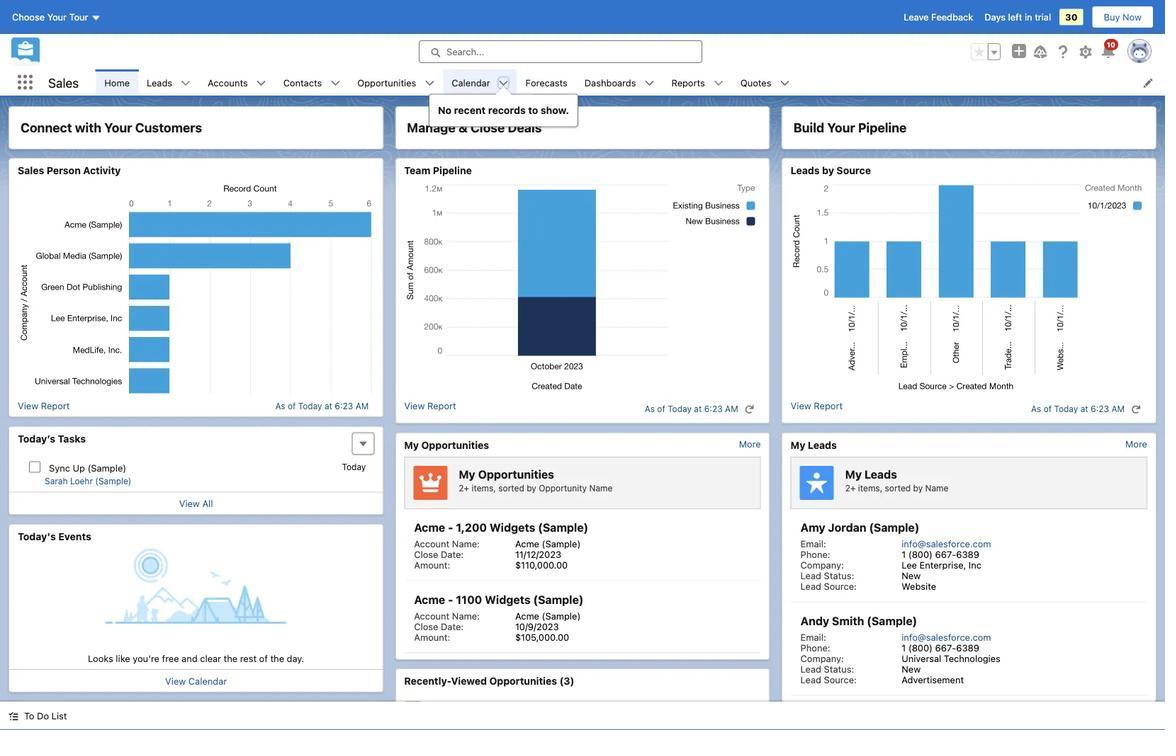 Task type: describe. For each thing, give the bounding box(es) containing it.
search...
[[447, 46, 484, 57]]

items, for close
[[472, 484, 496, 493]]

no recent records to show. list
[[96, 69, 1165, 127]]

items, for pipeline
[[858, 484, 883, 493]]

lead status: for andy
[[801, 664, 854, 675]]

0 horizontal spatial am
[[356, 401, 369, 411]]

6389 for amy jordan (sample)
[[956, 549, 980, 560]]

by for build your pipeline
[[913, 484, 923, 493]]

today's
[[18, 433, 55, 445]]

6389 for andy smith (sample)
[[956, 643, 980, 654]]

company: for andy
[[801, 654, 844, 664]]

today's tasks
[[18, 433, 86, 445]]

view report link for customers
[[18, 401, 70, 411]]

accounts list item
[[199, 69, 275, 96]]

lee enterprise, inc
[[902, 560, 982, 571]]

1 for andy smith (sample)
[[902, 643, 906, 654]]

view for build your pipeline
[[791, 401, 811, 411]]

as for manage & close deals
[[645, 404, 655, 414]]

reports link
[[663, 69, 714, 96]]

at for manage & close deals
[[694, 404, 702, 414]]

my for my opportunities 2+ items, sorted by opportunity name
[[459, 468, 475, 481]]

opportunities inside list item
[[357, 77, 416, 88]]

company: for amy
[[801, 560, 844, 571]]

667- for andy smith (sample)
[[935, 643, 956, 654]]

6:​23 for manage & close deals
[[704, 404, 723, 414]]

amy
[[801, 521, 826, 535]]

acme up "$105,000.00"
[[515, 611, 539, 622]]

my leads 2+ items, sorted by name
[[845, 468, 949, 493]]

quotes link
[[732, 69, 780, 96]]

more link for build your pipeline
[[1126, 439, 1148, 450]]

view all link
[[179, 499, 213, 509]]

recent
[[454, 105, 486, 116]]

&
[[459, 120, 468, 135]]

forecasts
[[526, 77, 568, 88]]

my leads
[[791, 439, 837, 451]]

to do list button
[[0, 702, 75, 731]]

(3)
[[560, 676, 574, 688]]

1 lead from the top
[[801, 571, 822, 581]]

reports list item
[[663, 69, 732, 96]]

my opportunities 2+ items, sorted by opportunity name
[[459, 468, 613, 493]]

0 vertical spatial close
[[471, 120, 505, 135]]

buy now button
[[1092, 6, 1154, 28]]

tour
[[69, 12, 88, 22]]

more for manage & close deals
[[739, 439, 761, 450]]

clear
[[200, 654, 221, 664]]

view all
[[179, 499, 213, 509]]

view report link for deals
[[404, 401, 456, 418]]

leave feedback
[[904, 12, 973, 22]]

home
[[104, 77, 130, 88]]

0 horizontal spatial pipeline
[[433, 165, 472, 176]]

2 the from the left
[[270, 654, 284, 664]]

lead status: for amy
[[801, 571, 854, 581]]

quotes
[[741, 77, 772, 88]]

text default image for accounts
[[256, 78, 266, 88]]

list
[[51, 711, 67, 722]]

sync up (sample) sarah loehr (sample)
[[45, 463, 131, 487]]

sarah
[[45, 477, 68, 487]]

1,200
[[456, 521, 487, 535]]

view down free
[[165, 676, 186, 687]]

text default image for reports
[[714, 78, 724, 88]]

show.
[[541, 105, 569, 116]]

contacts link
[[275, 69, 331, 96]]

(800) for amy jordan (sample)
[[909, 549, 933, 560]]

now
[[1123, 12, 1142, 22]]

acme - 1100 widgets (sample)
[[414, 594, 584, 607]]

do
[[37, 711, 49, 722]]

inc
[[969, 560, 982, 571]]

up
[[73, 463, 85, 474]]

close date: for 1100
[[414, 622, 464, 632]]

looks
[[88, 654, 113, 664]]

info@salesforce.com link for andy smith (sample)
[[902, 632, 991, 643]]

feedback
[[931, 12, 973, 22]]

1 horizontal spatial your
[[104, 120, 132, 135]]

show more my leads records element
[[1126, 439, 1148, 450]]

acme left the 1,200
[[414, 521, 445, 535]]

as of today at 6:​23 am for build your pipeline
[[1031, 404, 1125, 414]]

name inside my leads 2+ items, sorted by name
[[925, 484, 949, 493]]

name inside my opportunities 2+ items, sorted by opportunity name
[[589, 484, 613, 493]]

you're
[[133, 654, 159, 664]]

view for connect with your customers
[[18, 401, 38, 411]]

1 the from the left
[[224, 654, 238, 664]]

(800) for andy smith (sample)
[[909, 643, 933, 654]]

sorted for pipeline
[[885, 484, 911, 493]]

new for andy smith (sample)
[[902, 664, 921, 675]]

home link
[[96, 69, 138, 96]]

no recent records to show. link
[[430, 97, 578, 124]]

enterprise,
[[920, 560, 966, 571]]

no
[[438, 105, 452, 116]]

sales for sales
[[48, 75, 79, 90]]

opportunities link
[[349, 69, 425, 96]]

$110,000.00
[[515, 560, 568, 571]]

3 view report from the left
[[791, 401, 843, 411]]

view report for deals
[[404, 401, 456, 411]]

account name: for 1100
[[414, 611, 480, 622]]

days left in trial
[[985, 12, 1051, 22]]

close date: for 1,200
[[414, 549, 464, 560]]

universal technologies
[[902, 654, 1001, 664]]

view calendar
[[165, 676, 227, 687]]

day.
[[287, 654, 304, 664]]

info@salesforce.com for amy jordan (sample)
[[902, 539, 991, 549]]

manage & close deals
[[407, 120, 542, 135]]

your for choose
[[47, 12, 67, 22]]

text default image for contacts
[[331, 78, 340, 88]]

accounts
[[208, 77, 248, 88]]

opportunities inside my opportunities 2+ items, sorted by opportunity name
[[478, 468, 554, 481]]

my opportunities link
[[404, 439, 489, 452]]

close for 1,200
[[414, 549, 438, 560]]

dashboards link
[[576, 69, 645, 96]]

report for deals
[[427, 401, 456, 411]]

looks like you're free and clear the rest of the day.
[[88, 654, 304, 664]]

leads inside list item
[[147, 77, 172, 88]]

acme left 1100
[[414, 594, 445, 607]]

10/9/2023
[[515, 622, 559, 632]]

acme up the $110,000.00
[[515, 539, 539, 549]]

andy smith (sample)
[[801, 615, 917, 628]]

accounts link
[[199, 69, 256, 96]]

forecasts link
[[517, 69, 576, 96]]

more link for manage & close deals
[[739, 439, 761, 450]]

records
[[488, 105, 526, 116]]

view calendar link
[[165, 676, 227, 687]]

phone: for andy
[[801, 643, 831, 654]]

0 horizontal spatial calendar
[[188, 676, 227, 687]]

6:​23 for build your pipeline
[[1091, 404, 1109, 414]]

- for 1,200
[[448, 521, 453, 535]]

text default image inside to do list button
[[9, 712, 18, 722]]

loehr
[[70, 477, 93, 487]]

team pipeline
[[404, 165, 472, 176]]

website
[[902, 581, 936, 592]]

leave
[[904, 12, 929, 22]]

1 for amy jordan (sample)
[[902, 549, 906, 560]]

date: for 1100
[[441, 622, 464, 632]]

am for build
[[1112, 404, 1125, 414]]

my opportunities
[[404, 439, 489, 451]]

free
[[162, 654, 179, 664]]

amount: for acme - 1,200 widgets (sample)
[[414, 560, 450, 571]]

opportunity
[[539, 484, 587, 493]]

- for 1100
[[448, 594, 453, 607]]

buy
[[1104, 12, 1120, 22]]

my for my opportunities
[[404, 439, 419, 451]]

buy now
[[1104, 12, 1142, 22]]

(sample) up "$105,000.00"
[[542, 611, 581, 622]]

2 lead from the top
[[801, 581, 822, 592]]

smith
[[832, 615, 864, 628]]

sync
[[49, 463, 70, 474]]

your for build
[[827, 120, 855, 135]]

today's
[[18, 531, 56, 543]]

reports
[[672, 77, 705, 88]]

source: for smith
[[824, 675, 857, 685]]

0 horizontal spatial at
[[325, 401, 332, 411]]

deals
[[508, 120, 542, 135]]

more for build your pipeline
[[1126, 439, 1148, 450]]

1 horizontal spatial by
[[822, 165, 834, 176]]

text default image for quotes
[[780, 78, 790, 88]]

my for my leads 2+ items, sorted by name
[[845, 468, 862, 481]]

acme - 1,200 widgets (sample)
[[414, 521, 588, 535]]

email: for andy
[[801, 632, 826, 643]]

left
[[1008, 12, 1022, 22]]



Task type: vqa. For each thing, say whether or not it's contained in the screenshot.
1st Phone: from the top
yes



Task type: locate. For each thing, give the bounding box(es) containing it.
1 date: from the top
[[441, 549, 464, 560]]

2 667- from the top
[[935, 643, 956, 654]]

choose your tour
[[12, 12, 88, 22]]

info@salesforce.com link for amy jordan (sample)
[[902, 539, 991, 549]]

info@salesforce.com link up universal technologies
[[902, 632, 991, 643]]

0 horizontal spatial as
[[275, 401, 285, 411]]

items, up amy jordan (sample)
[[858, 484, 883, 493]]

1 vertical spatial company:
[[801, 654, 844, 664]]

0 vertical spatial info@salesforce.com link
[[902, 539, 991, 549]]

30
[[1065, 12, 1078, 22]]

text default image up no recent records to show.
[[499, 78, 509, 88]]

0 horizontal spatial sorted
[[498, 484, 524, 493]]

0 vertical spatial date:
[[441, 549, 464, 560]]

1 1 (800) 667-6389 from the top
[[902, 549, 980, 560]]

calendar down clear
[[188, 676, 227, 687]]

1 up advertisement
[[902, 643, 906, 654]]

0 vertical spatial 1
[[902, 549, 906, 560]]

1 horizontal spatial 6:​23
[[704, 404, 723, 414]]

the left rest
[[224, 654, 238, 664]]

1 horizontal spatial calendar
[[452, 77, 490, 88]]

1 account from the top
[[414, 539, 450, 549]]

1 email: from the top
[[801, 539, 826, 549]]

2 new from the top
[[902, 664, 921, 675]]

1 vertical spatial sales
[[18, 165, 44, 176]]

your inside popup button
[[47, 12, 67, 22]]

text default image left reports link
[[645, 78, 655, 88]]

1 horizontal spatial text default image
[[425, 78, 435, 88]]

2 status: from the top
[[824, 664, 854, 675]]

source: for jordan
[[824, 581, 857, 592]]

2 info@salesforce.com link from the top
[[902, 632, 991, 643]]

email: down the andy
[[801, 632, 826, 643]]

0 vertical spatial account name:
[[414, 539, 480, 549]]

2 report from the left
[[427, 401, 456, 411]]

0 vertical spatial viewed
[[451, 676, 487, 688]]

1 new from the top
[[902, 571, 921, 581]]

text default image inside 'accounts' list item
[[256, 78, 266, 88]]

- left the 1,200
[[448, 521, 453, 535]]

(800) up website at right
[[909, 549, 933, 560]]

your right with
[[104, 120, 132, 135]]

account
[[414, 539, 450, 549], [414, 611, 450, 622]]

company: down the andy
[[801, 654, 844, 664]]

(sample) right "smith"
[[867, 615, 917, 628]]

6389 right lee
[[956, 549, 980, 560]]

text default image inside the opportunities list item
[[425, 78, 435, 88]]

by left the source
[[822, 165, 834, 176]]

2 amount: from the top
[[414, 632, 450, 643]]

info@salesforce.com link up 'enterprise,' at right bottom
[[902, 539, 991, 549]]

1 acme (sample) from the top
[[515, 539, 581, 549]]

view report up my leads
[[791, 401, 843, 411]]

at for build your pipeline
[[1081, 404, 1089, 414]]

(sample) up the sarah loehr (sample) link
[[87, 463, 126, 474]]

1 horizontal spatial report
[[427, 401, 456, 411]]

status: up "smith"
[[824, 571, 854, 581]]

0 horizontal spatial text default image
[[9, 712, 18, 722]]

as of today at 6:​23 am for manage & close deals
[[645, 404, 738, 414]]

0 vertical spatial 6389
[[956, 549, 980, 560]]

text default image inside leads list item
[[181, 78, 191, 88]]

2 info@salesforce.com from the top
[[902, 632, 991, 643]]

- left 1100
[[448, 594, 453, 607]]

text default image inside reports list item
[[714, 78, 724, 88]]

no recent records to show. list item
[[429, 69, 578, 127]]

1 vertical spatial calendar
[[188, 676, 227, 687]]

widgets for 1,200
[[490, 521, 535, 535]]

recently-viewed opportunities (3)
[[404, 676, 574, 688]]

1 vertical spatial status:
[[824, 664, 854, 675]]

1 vertical spatial pipeline
[[433, 165, 472, 176]]

1 (800) 667-6389 up website at right
[[902, 549, 980, 560]]

widgets right 1100
[[485, 594, 531, 607]]

0 vertical spatial email:
[[801, 539, 826, 549]]

2+ up the 1,200
[[459, 484, 469, 493]]

1 vertical spatial 667-
[[935, 643, 956, 654]]

tasks
[[58, 433, 86, 445]]

name:
[[452, 539, 480, 549], [452, 611, 480, 622]]

lead source: up the andy
[[801, 581, 857, 592]]

your left tour
[[47, 12, 67, 22]]

1 info@salesforce.com from the top
[[902, 539, 991, 549]]

0 horizontal spatial viewed
[[451, 676, 487, 688]]

email:
[[801, 539, 826, 549], [801, 632, 826, 643]]

info@salesforce.com up universal technologies
[[902, 632, 991, 643]]

the
[[224, 654, 238, 664], [270, 654, 284, 664]]

search... button
[[419, 40, 702, 63]]

(800) up advertisement
[[909, 643, 933, 654]]

1 667- from the top
[[935, 549, 956, 560]]

1 6389 from the top
[[956, 549, 980, 560]]

2 lead status: from the top
[[801, 664, 854, 675]]

view report link up my leads
[[791, 401, 843, 418]]

the left day.
[[270, 654, 284, 664]]

leads by source
[[791, 165, 871, 176]]

as for build your pipeline
[[1031, 404, 1041, 414]]

1 horizontal spatial sorted
[[885, 484, 911, 493]]

0 horizontal spatial recently-
[[404, 676, 451, 688]]

technologies
[[944, 654, 1001, 664]]

1 vertical spatial date:
[[441, 622, 464, 632]]

0 vertical spatial close date:
[[414, 549, 464, 560]]

0 horizontal spatial items,
[[472, 484, 496, 493]]

and
[[182, 654, 198, 664]]

2+ for &
[[459, 484, 469, 493]]

3 lead from the top
[[801, 664, 822, 675]]

1 horizontal spatial at
[[694, 404, 702, 414]]

name: down the 1,200
[[452, 539, 480, 549]]

contacts list item
[[275, 69, 349, 96]]

2 source: from the top
[[824, 675, 857, 685]]

2 account from the top
[[414, 611, 450, 622]]

sorted up acme - 1,200 widgets (sample) on the bottom
[[498, 484, 524, 493]]

acme (sample)
[[515, 539, 581, 549], [515, 611, 581, 622]]

by inside my leads 2+ items, sorted by name
[[913, 484, 923, 493]]

sales for sales person activity
[[18, 165, 44, 176]]

$105,000.00
[[515, 632, 569, 643]]

2 horizontal spatial report
[[814, 401, 843, 411]]

1 horizontal spatial as of today at 6:​23 am
[[645, 404, 738, 414]]

by left opportunity
[[527, 484, 536, 493]]

viewed for leads
[[838, 718, 874, 730]]

by inside my opportunities 2+ items, sorted by opportunity name
[[527, 484, 536, 493]]

2 horizontal spatial text default image
[[499, 78, 509, 88]]

source
[[837, 165, 871, 176]]

0 vertical spatial widgets
[[490, 521, 535, 535]]

view for manage & close deals
[[404, 401, 425, 411]]

0 horizontal spatial 6:​23
[[335, 401, 353, 411]]

leads list item
[[138, 69, 199, 96]]

0 horizontal spatial name
[[589, 484, 613, 493]]

person
[[47, 165, 81, 176]]

status: for smith
[[824, 664, 854, 675]]

2 1 (800) 667-6389 from the top
[[902, 643, 980, 654]]

phone: for amy
[[801, 549, 831, 560]]

2 more link from the left
[[1126, 439, 1148, 450]]

group
[[971, 43, 1001, 60]]

lead source: for amy
[[801, 581, 857, 592]]

1 horizontal spatial sales
[[48, 75, 79, 90]]

2 - from the top
[[448, 594, 453, 607]]

status: for jordan
[[824, 571, 854, 581]]

account name: down the 1,200
[[414, 539, 480, 549]]

choose your tour button
[[11, 6, 102, 28]]

sorted up amy jordan (sample)
[[885, 484, 911, 493]]

text default image inside no recent records to show. list item
[[499, 78, 509, 88]]

1 horizontal spatial recently-
[[791, 718, 838, 730]]

recently- for recently-viewed leads (0)
[[791, 718, 838, 730]]

text default image inside contacts list item
[[331, 78, 340, 88]]

text default image right reports
[[714, 78, 724, 88]]

email: for amy
[[801, 539, 826, 549]]

1 (800) 667-6389 for andy smith (sample)
[[902, 643, 980, 654]]

date: down the 1,200
[[441, 549, 464, 560]]

name: for 1100
[[452, 611, 480, 622]]

1 name from the left
[[589, 484, 613, 493]]

1 account name: from the top
[[414, 539, 480, 549]]

2+
[[459, 484, 469, 493], [845, 484, 856, 493]]

text default image up show more my opportunities records element
[[745, 405, 755, 415]]

sales left person
[[18, 165, 44, 176]]

contacts
[[283, 77, 322, 88]]

new
[[902, 571, 921, 581], [902, 664, 921, 675]]

2 6389 from the top
[[956, 643, 980, 654]]

your right the 'build'
[[827, 120, 855, 135]]

0 vertical spatial 1 (800) 667-6389
[[902, 549, 980, 560]]

sales up connect
[[48, 75, 79, 90]]

calendar up recent
[[452, 77, 490, 88]]

2 name: from the top
[[452, 611, 480, 622]]

2 horizontal spatial am
[[1112, 404, 1125, 414]]

1 vertical spatial viewed
[[838, 718, 874, 730]]

build your pipeline
[[794, 120, 907, 135]]

2 horizontal spatial as of today at 6:​23 am
[[1031, 404, 1125, 414]]

in
[[1025, 12, 1032, 22]]

of
[[288, 401, 296, 411], [657, 404, 665, 414], [1044, 404, 1052, 414], [259, 654, 268, 664]]

view report up my opportunities link
[[404, 401, 456, 411]]

manage
[[407, 120, 456, 135]]

items, up the 1,200
[[472, 484, 496, 493]]

phone: down the andy
[[801, 643, 831, 654]]

by up amy jordan (sample)
[[913, 484, 923, 493]]

view
[[18, 401, 38, 411], [404, 401, 425, 411], [791, 401, 811, 411], [179, 499, 200, 509], [165, 676, 186, 687]]

667- up advertisement
[[935, 643, 956, 654]]

2 name from the left
[[925, 484, 949, 493]]

text default image left 'to'
[[9, 712, 18, 722]]

acme (sample) for acme - 1100 widgets (sample)
[[515, 611, 581, 622]]

1 2+ from the left
[[459, 484, 469, 493]]

trial
[[1035, 12, 1051, 22]]

team
[[404, 165, 431, 176]]

close date: down 1100
[[414, 622, 464, 632]]

1 horizontal spatial name
[[925, 484, 949, 493]]

2 email: from the top
[[801, 632, 826, 643]]

2 lead source: from the top
[[801, 675, 857, 685]]

pipeline up the source
[[858, 120, 907, 135]]

1 (800) 667-6389 up advertisement
[[902, 643, 980, 654]]

report for customers
[[41, 401, 70, 411]]

0 horizontal spatial report
[[41, 401, 70, 411]]

1 more from the left
[[739, 439, 761, 450]]

new for amy jordan (sample)
[[902, 571, 921, 581]]

at
[[325, 401, 332, 411], [694, 404, 702, 414], [1081, 404, 1089, 414]]

recently-viewed leads (0)
[[791, 718, 922, 730]]

text default image up show more my leads records element
[[1131, 405, 1141, 415]]

recently- for recently-viewed opportunities (3)
[[404, 676, 451, 688]]

info@salesforce.com for andy smith (sample)
[[902, 632, 991, 643]]

10 button
[[1100, 39, 1119, 60]]

3 report from the left
[[814, 401, 843, 411]]

1 vertical spatial widgets
[[485, 594, 531, 607]]

1 horizontal spatial more
[[1126, 439, 1148, 450]]

2 horizontal spatial 6:​23
[[1091, 404, 1109, 414]]

jordan
[[828, 521, 867, 535]]

text default image inside the dashboards list item
[[645, 78, 655, 88]]

1 vertical spatial 6389
[[956, 643, 980, 654]]

close for 1100
[[414, 622, 438, 632]]

0 vertical spatial company:
[[801, 560, 844, 571]]

1 phone: from the top
[[801, 549, 831, 560]]

2 sorted from the left
[[885, 484, 911, 493]]

source: up "smith"
[[824, 581, 857, 592]]

today's events
[[18, 531, 91, 543]]

sorted inside my opportunities 2+ items, sorted by opportunity name
[[498, 484, 524, 493]]

calendar link
[[443, 69, 499, 96]]

0 horizontal spatial your
[[47, 12, 67, 22]]

2 phone: from the top
[[801, 643, 831, 654]]

close
[[471, 120, 505, 135], [414, 549, 438, 560], [414, 622, 438, 632]]

close date:
[[414, 549, 464, 560], [414, 622, 464, 632]]

2 view report link from the left
[[404, 401, 456, 418]]

dashboards
[[585, 77, 636, 88]]

lee
[[902, 560, 917, 571]]

acme (sample) up the $110,000.00
[[515, 539, 581, 549]]

1 vertical spatial 1
[[902, 643, 906, 654]]

1 items, from the left
[[472, 484, 496, 493]]

acme
[[414, 521, 445, 535], [515, 539, 539, 549], [414, 594, 445, 607], [515, 611, 539, 622]]

account for acme - 1100 widgets (sample)
[[414, 611, 450, 622]]

text default image
[[425, 78, 435, 88], [499, 78, 509, 88], [9, 712, 18, 722]]

11/12/2023
[[515, 549, 561, 560]]

1 horizontal spatial am
[[725, 404, 738, 414]]

widgets up the 11/12/2023
[[490, 521, 535, 535]]

date: down 1100
[[441, 622, 464, 632]]

sync up (sample) link
[[49, 463, 126, 474]]

universal
[[902, 654, 942, 664]]

text default image left accounts link
[[181, 78, 191, 88]]

6389 up advertisement
[[956, 643, 980, 654]]

667- for amy jordan (sample)
[[935, 549, 956, 560]]

0 vertical spatial lead source:
[[801, 581, 857, 592]]

lead source: for andy
[[801, 675, 857, 685]]

0 horizontal spatial by
[[527, 484, 536, 493]]

new up '(0)'
[[902, 664, 921, 675]]

1 vertical spatial amount:
[[414, 632, 450, 643]]

report up my leads
[[814, 401, 843, 411]]

0 vertical spatial account
[[414, 539, 450, 549]]

view report link up today's
[[18, 401, 70, 411]]

0 horizontal spatial more link
[[739, 439, 761, 450]]

dashboards list item
[[576, 69, 663, 96]]

1 horizontal spatial view report
[[404, 401, 456, 411]]

view up today's
[[18, 401, 38, 411]]

as
[[275, 401, 285, 411], [645, 404, 655, 414], [1031, 404, 1041, 414]]

account name: down 1100
[[414, 611, 480, 622]]

close date: down the 1,200
[[414, 549, 464, 560]]

show more my opportunities records element
[[739, 439, 761, 450]]

viewed
[[451, 676, 487, 688], [838, 718, 874, 730]]

view report for customers
[[18, 401, 70, 411]]

1 vertical spatial recently-
[[791, 718, 838, 730]]

opportunities list item
[[349, 69, 443, 96]]

view left all
[[179, 499, 200, 509]]

1 horizontal spatial items,
[[858, 484, 883, 493]]

items, inside my leads 2+ items, sorted by name
[[858, 484, 883, 493]]

0 vertical spatial new
[[902, 571, 921, 581]]

text default image for leads
[[181, 78, 191, 88]]

(800)
[[909, 549, 933, 560], [909, 643, 933, 654]]

phone: down amy
[[801, 549, 831, 560]]

build
[[794, 120, 825, 135]]

2 horizontal spatial at
[[1081, 404, 1089, 414]]

pipeline right "team" on the top
[[433, 165, 472, 176]]

1 horizontal spatial 2+
[[845, 484, 856, 493]]

1 vertical spatial source:
[[824, 675, 857, 685]]

2+ up jordan
[[845, 484, 856, 493]]

0 vertical spatial pipeline
[[858, 120, 907, 135]]

events
[[58, 531, 91, 543]]

1 horizontal spatial pipeline
[[858, 120, 907, 135]]

source: up 'recently-viewed leads (0)'
[[824, 675, 857, 685]]

2 (800) from the top
[[909, 643, 933, 654]]

items, inside my opportunities 2+ items, sorted by opportunity name
[[472, 484, 496, 493]]

0 vertical spatial (800)
[[909, 549, 933, 560]]

leads link
[[138, 69, 181, 96]]

0 horizontal spatial view report
[[18, 401, 70, 411]]

(sample) up 10/9/2023 on the left bottom of the page
[[533, 594, 584, 607]]

my inside my opportunities 2+ items, sorted by opportunity name
[[459, 468, 475, 481]]

status: down "smith"
[[824, 664, 854, 675]]

sorted for close
[[498, 484, 524, 493]]

0 horizontal spatial the
[[224, 654, 238, 664]]

text default image right the accounts
[[256, 78, 266, 88]]

view up my opportunities link
[[404, 401, 425, 411]]

with
[[75, 120, 101, 135]]

667- left inc
[[935, 549, 956, 560]]

email: down amy
[[801, 539, 826, 549]]

2+ inside my opportunities 2+ items, sorted by opportunity name
[[459, 484, 469, 493]]

2+ for your
[[845, 484, 856, 493]]

account for acme - 1,200 widgets (sample)
[[414, 539, 450, 549]]

2 items, from the left
[[858, 484, 883, 493]]

1 close date: from the top
[[414, 549, 464, 560]]

1 1 from the top
[[902, 549, 906, 560]]

report up today's tasks
[[41, 401, 70, 411]]

0 vertical spatial lead status:
[[801, 571, 854, 581]]

sorted inside my leads 2+ items, sorted by name
[[885, 484, 911, 493]]

1 up website at right
[[902, 549, 906, 560]]

2 horizontal spatial view report link
[[791, 401, 843, 418]]

text default image
[[181, 78, 191, 88], [256, 78, 266, 88], [331, 78, 340, 88], [645, 78, 655, 88], [714, 78, 724, 88], [780, 78, 790, 88], [745, 405, 755, 415], [1131, 405, 1141, 415]]

rest
[[240, 654, 257, 664]]

1 amount: from the top
[[414, 560, 450, 571]]

connect
[[21, 120, 72, 135]]

2 1 from the top
[[902, 643, 906, 654]]

lead status:
[[801, 571, 854, 581], [801, 664, 854, 675]]

1 horizontal spatial view report link
[[404, 401, 456, 418]]

1 horizontal spatial viewed
[[838, 718, 874, 730]]

company: down amy
[[801, 560, 844, 571]]

1 name: from the top
[[452, 539, 480, 549]]

3 view report link from the left
[[791, 401, 843, 418]]

1 vertical spatial close
[[414, 549, 438, 560]]

2+ inside my leads 2+ items, sorted by name
[[845, 484, 856, 493]]

0 vertical spatial info@salesforce.com
[[902, 539, 991, 549]]

(sample) up the 11/12/2023
[[538, 521, 588, 535]]

2 acme (sample) from the top
[[515, 611, 581, 622]]

0 vertical spatial status:
[[824, 571, 854, 581]]

name: for 1,200
[[452, 539, 480, 549]]

1 info@salesforce.com link from the top
[[902, 539, 991, 549]]

view report up today's
[[18, 401, 70, 411]]

date: for 1,200
[[441, 549, 464, 560]]

account name: for 1,200
[[414, 539, 480, 549]]

2 2+ from the left
[[845, 484, 856, 493]]

0 vertical spatial source:
[[824, 581, 857, 592]]

1 lead source: from the top
[[801, 581, 857, 592]]

1 vertical spatial email:
[[801, 632, 826, 643]]

1 vertical spatial new
[[902, 664, 921, 675]]

report up my opportunities link
[[427, 401, 456, 411]]

1 vertical spatial phone:
[[801, 643, 831, 654]]

lead source: up 'recently-viewed leads (0)'
[[801, 675, 857, 685]]

1 vertical spatial (800)
[[909, 643, 933, 654]]

1 view report link from the left
[[18, 401, 70, 411]]

view report link up my opportunities link
[[404, 401, 456, 418]]

1 horizontal spatial as
[[645, 404, 655, 414]]

2 horizontal spatial your
[[827, 120, 855, 135]]

lead status: up the andy
[[801, 571, 854, 581]]

connect with your customers
[[21, 120, 202, 135]]

0 vertical spatial phone:
[[801, 549, 831, 560]]

1
[[902, 549, 906, 560], [902, 643, 906, 654]]

more link
[[739, 439, 761, 450], [1126, 439, 1148, 450]]

acme (sample) for acme - 1,200 widgets (sample)
[[515, 539, 581, 549]]

company:
[[801, 560, 844, 571], [801, 654, 844, 664]]

1 company: from the top
[[801, 560, 844, 571]]

text default image left calendar link
[[425, 78, 435, 88]]

1100
[[456, 594, 482, 607]]

1 horizontal spatial more link
[[1126, 439, 1148, 450]]

am for manage
[[725, 404, 738, 414]]

my for my leads
[[791, 439, 806, 451]]

4 lead from the top
[[801, 675, 822, 685]]

1 vertical spatial -
[[448, 594, 453, 607]]

my inside my leads 2+ items, sorted by name
[[845, 468, 862, 481]]

1 vertical spatial account
[[414, 611, 450, 622]]

0 vertical spatial recently-
[[404, 676, 451, 688]]

1 lead status: from the top
[[801, 571, 854, 581]]

0 horizontal spatial 2+
[[459, 484, 469, 493]]

text default image right quotes
[[780, 78, 790, 88]]

2 close date: from the top
[[414, 622, 464, 632]]

my inside my opportunities link
[[404, 439, 419, 451]]

1 source: from the top
[[824, 581, 857, 592]]

status:
[[824, 571, 854, 581], [824, 664, 854, 675]]

0 vertical spatial amount:
[[414, 560, 450, 571]]

0 horizontal spatial as of today at 6:​23 am
[[275, 401, 369, 411]]

quotes list item
[[732, 69, 798, 96]]

acme (sample) up "$105,000.00"
[[515, 611, 581, 622]]

sarah loehr (sample) link
[[45, 477, 131, 487]]

text default image for dashboards
[[645, 78, 655, 88]]

my inside my leads link
[[791, 439, 806, 451]]

to
[[528, 105, 538, 116]]

view up my leads
[[791, 401, 811, 411]]

like
[[116, 654, 130, 664]]

(sample) down sync up (sample) link
[[95, 477, 131, 487]]

leads inside my leads 2+ items, sorted by name
[[865, 468, 897, 481]]

days
[[985, 12, 1006, 22]]

2 view report from the left
[[404, 401, 456, 411]]

account name:
[[414, 539, 480, 549], [414, 611, 480, 622]]

amount: for acme - 1100 widgets (sample)
[[414, 632, 450, 643]]

1 - from the top
[[448, 521, 453, 535]]

today
[[298, 401, 322, 411], [668, 404, 692, 414], [1054, 404, 1078, 414], [342, 463, 366, 472]]

new left inc
[[902, 571, 921, 581]]

text default image right the contacts
[[331, 78, 340, 88]]

2 account name: from the top
[[414, 611, 480, 622]]

1 (800) 667-6389
[[902, 549, 980, 560], [902, 643, 980, 654]]

1 vertical spatial info@salesforce.com
[[902, 632, 991, 643]]

1 vertical spatial close date:
[[414, 622, 464, 632]]

by for manage & close deals
[[527, 484, 536, 493]]

1 status: from the top
[[824, 571, 854, 581]]

1 sorted from the left
[[498, 484, 524, 493]]

0 vertical spatial acme (sample)
[[515, 539, 581, 549]]

-
[[448, 521, 453, 535], [448, 594, 453, 607]]

2 more from the left
[[1126, 439, 1148, 450]]

pipeline
[[858, 120, 907, 135], [433, 165, 472, 176]]

(sample) up lee
[[869, 521, 920, 535]]

2 company: from the top
[[801, 654, 844, 664]]

2 date: from the top
[[441, 622, 464, 632]]

1 report from the left
[[41, 401, 70, 411]]

1 more link from the left
[[739, 439, 761, 450]]

items,
[[472, 484, 496, 493], [858, 484, 883, 493]]

no recent records to show.
[[438, 105, 569, 116]]

1 (800) from the top
[[909, 549, 933, 560]]

lead status: down the andy
[[801, 664, 854, 675]]

(sample) up the $110,000.00
[[542, 539, 581, 549]]

choose
[[12, 12, 45, 22]]

activity
[[83, 165, 121, 176]]

advertisement
[[902, 675, 964, 685]]

0 vertical spatial -
[[448, 521, 453, 535]]

1 view report from the left
[[18, 401, 70, 411]]

widgets for 1100
[[485, 594, 531, 607]]

viewed for opportunities
[[451, 676, 487, 688]]

name: down 1100
[[452, 611, 480, 622]]

by
[[822, 165, 834, 176], [527, 484, 536, 493], [913, 484, 923, 493]]

0 horizontal spatial view report link
[[18, 401, 70, 411]]

info@salesforce.com link
[[902, 539, 991, 549], [902, 632, 991, 643]]

info@salesforce.com up 'enterprise,' at right bottom
[[902, 539, 991, 549]]

calendar inside no recent records to show. list item
[[452, 77, 490, 88]]

1 (800) 667-6389 for amy jordan (sample)
[[902, 549, 980, 560]]

text default image inside 'quotes' list item
[[780, 78, 790, 88]]



